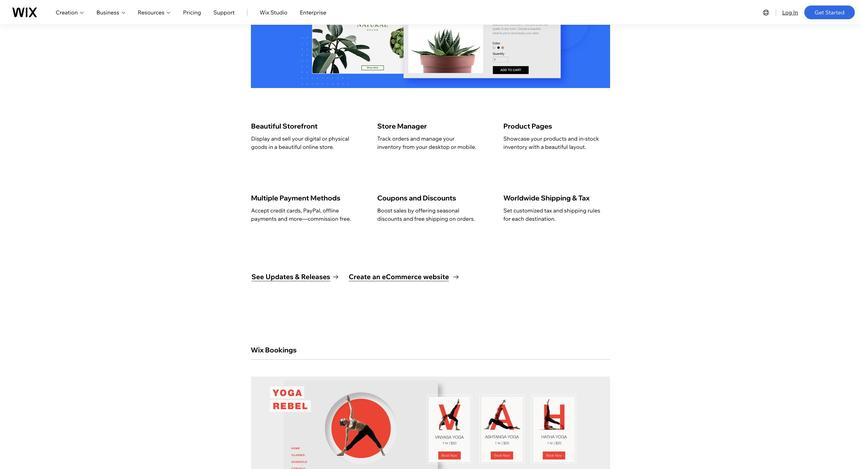 Task type: vqa. For each thing, say whether or not it's contained in the screenshot.


Task type: describe. For each thing, give the bounding box(es) containing it.
beautiful inside showcase your products and in-stock inventory with a beautiful layout.
[[545, 144, 568, 150]]

online
[[303, 144, 318, 150]]

see updates & releases link
[[252, 272, 339, 282]]

shipping
[[541, 194, 571, 202]]

a inside display and sell your digital or physical goods in a beautiful online store.
[[275, 144, 278, 150]]

creation button
[[56, 8, 84, 16]]

track
[[377, 135, 391, 142]]

set
[[504, 207, 512, 214]]

your inside display and sell your digital or physical goods in a beautiful online store.
[[292, 135, 304, 142]]

pricing link
[[183, 8, 201, 16]]

and inside 'accept credit cards, paypal, offline payments and more—commission free.'
[[278, 215, 288, 222]]

enterprise
[[300, 9, 326, 16]]

get started
[[815, 9, 845, 16]]

multiple payment methods
[[251, 194, 341, 202]]

log in link
[[783, 8, 798, 16]]

manage
[[421, 135, 442, 142]]

cards,
[[287, 207, 302, 214]]

worldwide
[[504, 194, 540, 202]]

& for shipping
[[572, 194, 577, 202]]

pages
[[532, 122, 552, 130]]

display and sell your digital or physical goods in a beautiful online store.
[[251, 135, 349, 150]]

goods
[[251, 144, 267, 150]]

boost
[[377, 207, 393, 214]]

and inside track orders and manage your inventory from your desktop or mobile.
[[410, 135, 420, 142]]

& for updates
[[295, 272, 300, 281]]

multiple
[[251, 194, 278, 202]]

resources button
[[138, 8, 171, 16]]

discounts
[[423, 194, 456, 202]]

orders.
[[457, 215, 475, 222]]

product
[[504, 122, 531, 130]]

products
[[544, 135, 567, 142]]

business
[[96, 9, 119, 16]]

shipping inside set customized tax and shipping rules for each destination.
[[564, 207, 587, 214]]

coupons
[[377, 194, 408, 202]]

stock
[[585, 135, 599, 142]]

create an ecommerce website link
[[349, 272, 459, 282]]

create an ecommerce website
[[349, 272, 449, 281]]

business button
[[96, 8, 125, 16]]

beautiful inside display and sell your digital or physical goods in a beautiful online store.
[[279, 144, 302, 150]]

store
[[377, 122, 396, 130]]

resources
[[138, 9, 165, 16]]

wix studio
[[260, 9, 288, 16]]

bookings
[[265, 346, 297, 354]]

seasonal
[[437, 207, 459, 214]]

layout.
[[569, 144, 586, 150]]

studio
[[271, 9, 288, 16]]

get started link
[[805, 5, 855, 19]]

orders
[[392, 135, 409, 142]]

and inside display and sell your digital or physical goods in a beautiful online store.
[[271, 135, 281, 142]]

from
[[403, 144, 415, 150]]

inventory inside showcase your products and in-stock inventory with a beautiful layout.
[[504, 144, 528, 150]]

sell
[[282, 135, 291, 142]]

discounts
[[377, 215, 402, 222]]

log in
[[783, 9, 798, 16]]

started
[[826, 9, 845, 16]]

or inside display and sell your digital or physical goods in a beautiful online store.
[[322, 135, 327, 142]]

offering
[[415, 207, 436, 214]]

support link
[[213, 8, 235, 16]]

mobile.
[[458, 144, 477, 150]]

offline
[[323, 207, 339, 214]]

desktop
[[429, 144, 450, 150]]

payment
[[280, 194, 309, 202]]

track orders and manage your inventory from your desktop or mobile.
[[377, 135, 477, 150]]

store manager
[[377, 122, 427, 130]]

or inside track orders and manage your inventory from your desktop or mobile.
[[451, 144, 456, 150]]



Task type: locate. For each thing, give the bounding box(es) containing it.
beautiful
[[251, 122, 281, 130]]

1 a from the left
[[275, 144, 278, 150]]

shipping down tax
[[564, 207, 587, 214]]

your inside showcase your products and in-stock inventory with a beautiful layout.
[[531, 135, 543, 142]]

create
[[349, 272, 371, 281]]

1 vertical spatial wix
[[251, 346, 264, 354]]

0 horizontal spatial beautiful
[[279, 144, 302, 150]]

0 vertical spatial &
[[572, 194, 577, 202]]

1 horizontal spatial inventory
[[504, 144, 528, 150]]

on
[[449, 215, 456, 222]]

inventory down track
[[377, 144, 401, 150]]

boost sales by offering seasonal discounts and free shipping on orders.
[[377, 207, 475, 222]]

2 a from the left
[[541, 144, 544, 150]]

1 inventory from the left
[[377, 144, 401, 150]]

a right with
[[541, 144, 544, 150]]

1 horizontal spatial shipping
[[564, 207, 587, 214]]

wix for wix bookings
[[251, 346, 264, 354]]

inventory
[[377, 144, 401, 150], [504, 144, 528, 150]]

your up desktop
[[443, 135, 455, 142]]

free.
[[340, 215, 351, 222]]

0 horizontal spatial shipping
[[426, 215, 448, 222]]

and
[[271, 135, 281, 142], [410, 135, 420, 142], [568, 135, 578, 142], [409, 194, 422, 202], [553, 207, 563, 214], [278, 215, 288, 222], [404, 215, 413, 222]]

inventory inside track orders and manage your inventory from your desktop or mobile.
[[377, 144, 401, 150]]

list
[[251, 105, 609, 248]]

0 horizontal spatial &
[[295, 272, 300, 281]]

and up "by"
[[409, 194, 422, 202]]

destination.
[[526, 215, 556, 222]]

showcase your products and in-stock inventory with a beautiful layout.
[[504, 135, 599, 150]]

product pages
[[504, 122, 552, 130]]

your right sell
[[292, 135, 304, 142]]

wix left bookings
[[251, 346, 264, 354]]

for
[[504, 215, 511, 222]]

releases
[[301, 272, 330, 281]]

and inside showcase your products and in-stock inventory with a beautiful layout.
[[568, 135, 578, 142]]

online store for plants, aloe vera image
[[251, 0, 610, 88], [516, 9, 584, 63]]

and inside 'boost sales by offering seasonal discounts and free shipping on orders.'
[[404, 215, 413, 222]]

beautiful down 'products'
[[545, 144, 568, 150]]

creation
[[56, 9, 78, 16]]

shipping
[[564, 207, 587, 214], [426, 215, 448, 222]]

tax
[[544, 207, 552, 214]]

or up store.
[[322, 135, 327, 142]]

credit
[[270, 207, 285, 214]]

see updates & releases
[[252, 272, 330, 281]]

payments
[[251, 215, 277, 222]]

digital
[[305, 135, 321, 142]]

& inside "link"
[[295, 272, 300, 281]]

1 horizontal spatial beautiful
[[545, 144, 568, 150]]

updates
[[266, 272, 294, 281]]

shipping down seasonal
[[426, 215, 448, 222]]

accept
[[251, 207, 269, 214]]

inventory down showcase
[[504, 144, 528, 150]]

each
[[512, 215, 524, 222]]

your up with
[[531, 135, 543, 142]]

more—commission
[[289, 215, 339, 222]]

methods
[[311, 194, 341, 202]]

and up the from
[[410, 135, 420, 142]]

1 vertical spatial or
[[451, 144, 456, 150]]

get
[[815, 9, 824, 16]]

1 vertical spatial shipping
[[426, 215, 448, 222]]

wix left studio
[[260, 9, 269, 16]]

coupons and discounts
[[377, 194, 456, 202]]

display
[[251, 135, 270, 142]]

0 horizontal spatial inventory
[[377, 144, 401, 150]]

website
[[423, 272, 449, 281]]

free
[[414, 215, 425, 222]]

0 horizontal spatial a
[[275, 144, 278, 150]]

store.
[[320, 144, 334, 150]]

see
[[252, 272, 264, 281]]

1 horizontal spatial or
[[451, 144, 456, 150]]

beautiful
[[279, 144, 302, 150], [545, 144, 568, 150]]

with
[[529, 144, 540, 150]]

manager
[[397, 122, 427, 130]]

enterprise link
[[300, 8, 326, 16]]

a
[[275, 144, 278, 150], [541, 144, 544, 150]]

0 vertical spatial wix
[[260, 9, 269, 16]]

beautiful storefront
[[251, 122, 318, 130]]

and left in-
[[568, 135, 578, 142]]

paypal,
[[303, 207, 322, 214]]

wix bookings
[[251, 346, 297, 354]]

storefront
[[283, 122, 318, 130]]

in
[[269, 144, 273, 150]]

physical
[[329, 135, 349, 142]]

1 vertical spatial &
[[295, 272, 300, 281]]

& right "updates"
[[295, 272, 300, 281]]

beautiful down sell
[[279, 144, 302, 150]]

and down the credit
[[278, 215, 288, 222]]

by
[[408, 207, 414, 214]]

sales
[[394, 207, 407, 214]]

in
[[794, 9, 798, 16]]

list containing beautiful storefront
[[251, 105, 609, 248]]

0 vertical spatial or
[[322, 135, 327, 142]]

a inside showcase your products and in-stock inventory with a beautiful layout.
[[541, 144, 544, 150]]

or
[[322, 135, 327, 142], [451, 144, 456, 150]]

and up in
[[271, 135, 281, 142]]

rules
[[588, 207, 600, 214]]

0 horizontal spatial or
[[322, 135, 327, 142]]

2 beautiful from the left
[[545, 144, 568, 150]]

and inside set customized tax and shipping rules for each destination.
[[553, 207, 563, 214]]

and down "by"
[[404, 215, 413, 222]]

shipping inside 'boost sales by offering seasonal discounts and free shipping on orders.'
[[426, 215, 448, 222]]

support
[[213, 9, 235, 16]]

a right in
[[275, 144, 278, 150]]

1 horizontal spatial &
[[572, 194, 577, 202]]

log
[[783, 9, 792, 16]]

ecommerce
[[382, 272, 422, 281]]

showcase
[[504, 135, 530, 142]]

customized
[[514, 207, 543, 214]]

bookings website for a yoga studio image
[[251, 377, 610, 469], [264, 426, 334, 469]]

language selector, english selected image
[[762, 8, 771, 16]]

your
[[292, 135, 304, 142], [443, 135, 455, 142], [531, 135, 543, 142], [416, 144, 428, 150]]

accept credit cards, paypal, offline payments and more—commission free.
[[251, 207, 351, 222]]

0 vertical spatial shipping
[[564, 207, 587, 214]]

2 inventory from the left
[[504, 144, 528, 150]]

wix studio link
[[260, 8, 288, 16]]

1 horizontal spatial a
[[541, 144, 544, 150]]

& left tax
[[572, 194, 577, 202]]

1 beautiful from the left
[[279, 144, 302, 150]]

tax
[[579, 194, 590, 202]]

in-
[[579, 135, 585, 142]]

your down manage
[[416, 144, 428, 150]]

and right tax
[[553, 207, 563, 214]]

or left mobile.
[[451, 144, 456, 150]]

wix for wix studio
[[260, 9, 269, 16]]

an
[[372, 272, 380, 281]]

worldwide shipping & tax
[[504, 194, 590, 202]]

pricing
[[183, 9, 201, 16]]



